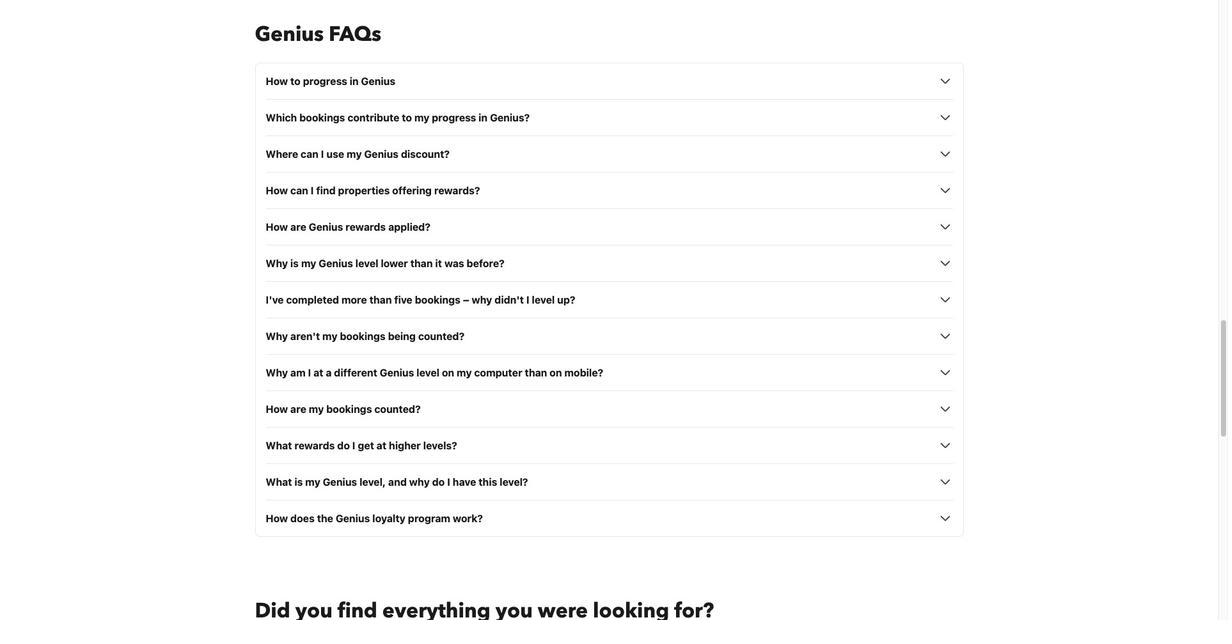 Task type: locate. For each thing, give the bounding box(es) containing it.
at
[[314, 368, 323, 379], [377, 440, 387, 452]]

1 vertical spatial why
[[409, 477, 430, 488]]

1 vertical spatial level
[[532, 295, 555, 306]]

is inside dropdown button
[[290, 258, 299, 270]]

2 are from the top
[[291, 404, 306, 415]]

0 vertical spatial what
[[266, 440, 292, 452]]

0 horizontal spatial at
[[314, 368, 323, 379]]

to
[[291, 76, 301, 87], [402, 112, 412, 124]]

rewards
[[346, 222, 386, 233], [295, 440, 335, 452]]

bookings
[[300, 112, 345, 124], [415, 295, 461, 306], [340, 331, 386, 343], [326, 404, 372, 415]]

my right the use
[[347, 149, 362, 160]]

in
[[350, 76, 359, 87], [479, 112, 488, 124]]

my left computer
[[457, 368, 472, 379]]

0 horizontal spatial on
[[442, 368, 454, 379]]

why up i've
[[266, 258, 288, 270]]

is inside dropdown button
[[295, 477, 303, 488]]

1 are from the top
[[291, 222, 306, 233]]

my inside which bookings contribute to my progress in genius? dropdown button
[[415, 112, 430, 124]]

counted?
[[418, 331, 465, 343], [375, 404, 421, 415]]

1 vertical spatial is
[[295, 477, 303, 488]]

properties
[[338, 185, 390, 197]]

rewards?
[[434, 185, 480, 197]]

and
[[388, 477, 407, 488]]

counted? inside how are my bookings counted? 'dropdown button'
[[375, 404, 421, 415]]

1 horizontal spatial rewards
[[346, 222, 386, 233]]

1 vertical spatial at
[[377, 440, 387, 452]]

1 vertical spatial counted?
[[375, 404, 421, 415]]

at left a on the bottom of the page
[[314, 368, 323, 379]]

can left find
[[291, 185, 308, 197]]

how
[[266, 76, 288, 87], [266, 185, 288, 197], [266, 222, 288, 233], [266, 404, 288, 415], [266, 513, 288, 525]]

1 vertical spatial are
[[291, 404, 306, 415]]

to up which
[[291, 76, 301, 87]]

progress up discount?
[[432, 112, 476, 124]]

why
[[472, 295, 492, 306], [409, 477, 430, 488]]

i
[[321, 149, 324, 160], [311, 185, 314, 197], [527, 295, 530, 306], [308, 368, 311, 379], [352, 440, 355, 452], [447, 477, 450, 488]]

0 vertical spatial do
[[337, 440, 350, 452]]

than inside 'dropdown button'
[[525, 368, 547, 379]]

1 vertical spatial what
[[266, 477, 292, 488]]

1 vertical spatial progress
[[432, 112, 476, 124]]

i left find
[[311, 185, 314, 197]]

i've
[[266, 295, 284, 306]]

which bookings contribute to my progress in genius?
[[266, 112, 530, 124]]

2 vertical spatial why
[[266, 368, 288, 379]]

than left it
[[411, 258, 433, 270]]

i left "have" at left bottom
[[447, 477, 450, 488]]

my up discount?
[[415, 112, 430, 124]]

1 horizontal spatial to
[[402, 112, 412, 124]]

do left get
[[337, 440, 350, 452]]

my right aren't
[[322, 331, 338, 343]]

bookings down how to progress in genius
[[300, 112, 345, 124]]

1 vertical spatial can
[[291, 185, 308, 197]]

0 horizontal spatial why
[[409, 477, 430, 488]]

than left five at the top left of page
[[370, 295, 392, 306]]

1 what from the top
[[266, 440, 292, 452]]

2 horizontal spatial than
[[525, 368, 547, 379]]

0 vertical spatial to
[[291, 76, 301, 87]]

0 vertical spatial counted?
[[418, 331, 465, 343]]

can left the use
[[301, 149, 319, 160]]

do left "have" at left bottom
[[432, 477, 445, 488]]

is up completed
[[290, 258, 299, 270]]

can inside how can i find properties offering rewards? dropdown button
[[291, 185, 308, 197]]

how inside 'dropdown button'
[[266, 404, 288, 415]]

where
[[266, 149, 298, 160]]

bookings left –
[[415, 295, 461, 306]]

1 vertical spatial than
[[370, 295, 392, 306]]

bookings inside 'dropdown button'
[[326, 404, 372, 415]]

do
[[337, 440, 350, 452], [432, 477, 445, 488]]

can inside where can i use my genius discount? dropdown button
[[301, 149, 319, 160]]

0 horizontal spatial do
[[337, 440, 350, 452]]

i left get
[[352, 440, 355, 452]]

0 vertical spatial in
[[350, 76, 359, 87]]

i right 'am'
[[308, 368, 311, 379]]

faqs
[[329, 21, 381, 49]]

1 horizontal spatial at
[[377, 440, 387, 452]]

on left mobile?
[[550, 368, 562, 379]]

mobile?
[[565, 368, 604, 379]]

0 horizontal spatial than
[[370, 295, 392, 306]]

1 vertical spatial why
[[266, 331, 288, 343]]

are
[[291, 222, 306, 233], [291, 404, 306, 415]]

rewards down properties
[[346, 222, 386, 233]]

1 horizontal spatial on
[[550, 368, 562, 379]]

1 vertical spatial do
[[432, 477, 445, 488]]

in left genius?
[[479, 112, 488, 124]]

up?
[[557, 295, 576, 306]]

my up what rewards do i get at higher levels?
[[309, 404, 324, 415]]

genius faqs
[[255, 21, 381, 49]]

my inside how are my bookings counted? 'dropdown button'
[[309, 404, 324, 415]]

at inside dropdown button
[[377, 440, 387, 452]]

loyalty
[[373, 513, 406, 525]]

is for why
[[290, 258, 299, 270]]

the
[[317, 513, 333, 525]]

different
[[334, 368, 377, 379]]

why inside 'dropdown button'
[[266, 368, 288, 379]]

genius left level,
[[323, 477, 357, 488]]

2 vertical spatial level
[[417, 368, 440, 379]]

0 vertical spatial why
[[472, 295, 492, 306]]

why left aren't
[[266, 331, 288, 343]]

at right get
[[377, 440, 387, 452]]

is
[[290, 258, 299, 270], [295, 477, 303, 488]]

can for where
[[301, 149, 319, 160]]

level
[[356, 258, 379, 270], [532, 295, 555, 306], [417, 368, 440, 379]]

3 why from the top
[[266, 368, 288, 379]]

1 horizontal spatial level
[[417, 368, 440, 379]]

rewards down how are my bookings counted?
[[295, 440, 335, 452]]

how are my bookings counted?
[[266, 404, 421, 415]]

where can i use my genius discount?
[[266, 149, 450, 160]]

genius right the the
[[336, 513, 370, 525]]

1 vertical spatial rewards
[[295, 440, 335, 452]]

i left the use
[[321, 149, 324, 160]]

are inside 'dropdown button'
[[291, 404, 306, 415]]

5 how from the top
[[266, 513, 288, 525]]

at inside 'dropdown button'
[[314, 368, 323, 379]]

2 vertical spatial than
[[525, 368, 547, 379]]

0 vertical spatial can
[[301, 149, 319, 160]]

what for what is my genius level, and why do i have this level?
[[266, 477, 292, 488]]

0 vertical spatial than
[[411, 258, 433, 270]]

before?
[[467, 258, 505, 270]]

i inside why am i at a different genius level on my computer than on mobile? 'dropdown button'
[[308, 368, 311, 379]]

how for how are my bookings counted?
[[266, 404, 288, 415]]

1 how from the top
[[266, 76, 288, 87]]

in inside dropdown button
[[479, 112, 488, 124]]

where can i use my genius discount? button
[[266, 147, 953, 162]]

i've completed more than five bookings – why didn't i level up? button
[[266, 293, 953, 308]]

1 horizontal spatial progress
[[432, 112, 476, 124]]

genius down the being
[[380, 368, 414, 379]]

bookings down different
[[326, 404, 372, 415]]

my
[[415, 112, 430, 124], [347, 149, 362, 160], [301, 258, 316, 270], [322, 331, 338, 343], [457, 368, 472, 379], [309, 404, 324, 415], [305, 477, 320, 488]]

i inside where can i use my genius discount? dropdown button
[[321, 149, 324, 160]]

2 why from the top
[[266, 331, 288, 343]]

2 horizontal spatial level
[[532, 295, 555, 306]]

0 vertical spatial level
[[356, 258, 379, 270]]

what
[[266, 440, 292, 452], [266, 477, 292, 488]]

why right and
[[409, 477, 430, 488]]

2 on from the left
[[550, 368, 562, 379]]

genius inside 'dropdown button'
[[380, 368, 414, 379]]

do inside dropdown button
[[432, 477, 445, 488]]

genius down find
[[309, 222, 343, 233]]

0 vertical spatial is
[[290, 258, 299, 270]]

what inside dropdown button
[[266, 440, 292, 452]]

was
[[445, 258, 464, 270]]

level inside 'dropdown button'
[[417, 368, 440, 379]]

are for genius
[[291, 222, 306, 233]]

in up 'contribute'
[[350, 76, 359, 87]]

how are genius rewards applied? button
[[266, 220, 953, 235]]

genius down 'contribute'
[[364, 149, 399, 160]]

counted? up the why am i at a different genius level on my computer than on mobile?
[[418, 331, 465, 343]]

progress down genius faqs
[[303, 76, 347, 87]]

than
[[411, 258, 433, 270], [370, 295, 392, 306], [525, 368, 547, 379]]

to inside dropdown button
[[402, 112, 412, 124]]

can
[[301, 149, 319, 160], [291, 185, 308, 197]]

how does the genius loyalty program work?
[[266, 513, 483, 525]]

2 how from the top
[[266, 185, 288, 197]]

why
[[266, 258, 288, 270], [266, 331, 288, 343], [266, 368, 288, 379]]

what inside dropdown button
[[266, 477, 292, 488]]

progress inside dropdown button
[[432, 112, 476, 124]]

i inside what is my genius level, and why do i have this level? dropdown button
[[447, 477, 450, 488]]

0 horizontal spatial progress
[[303, 76, 347, 87]]

1 why from the top
[[266, 258, 288, 270]]

on
[[442, 368, 454, 379], [550, 368, 562, 379]]

why for why is my genius level lower than it was before?
[[266, 258, 288, 270]]

my inside "why aren't my bookings being counted?" dropdown button
[[322, 331, 338, 343]]

completed
[[286, 295, 339, 306]]

0 vertical spatial why
[[266, 258, 288, 270]]

applied?
[[388, 222, 431, 233]]

3 how from the top
[[266, 222, 288, 233]]

2 what from the top
[[266, 477, 292, 488]]

1 horizontal spatial in
[[479, 112, 488, 124]]

my up completed
[[301, 258, 316, 270]]

–
[[463, 295, 469, 306]]

genius up 'contribute'
[[361, 76, 396, 87]]

0 vertical spatial progress
[[303, 76, 347, 87]]

4 how from the top
[[266, 404, 288, 415]]

it
[[435, 258, 442, 270]]

why right –
[[472, 295, 492, 306]]

have
[[453, 477, 476, 488]]

1 vertical spatial to
[[402, 112, 412, 124]]

are inside dropdown button
[[291, 222, 306, 233]]

progress
[[303, 76, 347, 87], [432, 112, 476, 124]]

0 horizontal spatial in
[[350, 76, 359, 87]]

genius
[[255, 21, 324, 49], [361, 76, 396, 87], [364, 149, 399, 160], [309, 222, 343, 233], [319, 258, 353, 270], [380, 368, 414, 379], [323, 477, 357, 488], [336, 513, 370, 525]]

level,
[[360, 477, 386, 488]]

genius down how are genius rewards applied? at the top left of page
[[319, 258, 353, 270]]

is up does at left bottom
[[295, 477, 303, 488]]

genius?
[[490, 112, 530, 124]]

to right 'contribute'
[[402, 112, 412, 124]]

than right computer
[[525, 368, 547, 379]]

program
[[408, 513, 451, 525]]

0 horizontal spatial to
[[291, 76, 301, 87]]

0 vertical spatial at
[[314, 368, 323, 379]]

my up does at left bottom
[[305, 477, 320, 488]]

why am i at a different genius level on my computer than on mobile? button
[[266, 366, 953, 381]]

1 horizontal spatial do
[[432, 477, 445, 488]]

higher
[[389, 440, 421, 452]]

why inside dropdown button
[[409, 477, 430, 488]]

counted? up higher
[[375, 404, 421, 415]]

0 vertical spatial are
[[291, 222, 306, 233]]

why left 'am'
[[266, 368, 288, 379]]

on left computer
[[442, 368, 454, 379]]

1 horizontal spatial why
[[472, 295, 492, 306]]

counted? inside "why aren't my bookings being counted?" dropdown button
[[418, 331, 465, 343]]

0 vertical spatial rewards
[[346, 222, 386, 233]]

1 vertical spatial in
[[479, 112, 488, 124]]

work?
[[453, 513, 483, 525]]

which
[[266, 112, 297, 124]]

find
[[316, 185, 336, 197]]

i right didn't on the left top of page
[[527, 295, 530, 306]]



Task type: vqa. For each thing, say whether or not it's contained in the screenshot.
"French"
no



Task type: describe. For each thing, give the bounding box(es) containing it.
how are my bookings counted? button
[[266, 402, 953, 417]]

i inside what rewards do i get at higher levels? dropdown button
[[352, 440, 355, 452]]

i inside how can i find properties offering rewards? dropdown button
[[311, 185, 314, 197]]

1 on from the left
[[442, 368, 454, 379]]

contribute
[[348, 112, 400, 124]]

why aren't my bookings being counted? button
[[266, 329, 953, 344]]

why is my genius level lower than it was before? button
[[266, 256, 953, 272]]

didn't
[[495, 295, 524, 306]]

0 horizontal spatial rewards
[[295, 440, 335, 452]]

in inside dropdown button
[[350, 76, 359, 87]]

does
[[291, 513, 315, 525]]

bookings inside dropdown button
[[300, 112, 345, 124]]

what for what rewards do i get at higher levels?
[[266, 440, 292, 452]]

why aren't my bookings being counted?
[[266, 331, 465, 343]]

what rewards do i get at higher levels? button
[[266, 439, 953, 454]]

five
[[394, 295, 413, 306]]

how for how are genius rewards applied?
[[266, 222, 288, 233]]

my inside where can i use my genius discount? dropdown button
[[347, 149, 362, 160]]

how does the genius loyalty program work? button
[[266, 511, 953, 527]]

why is my genius level lower than it was before?
[[266, 258, 505, 270]]

how for how does the genius loyalty program work?
[[266, 513, 288, 525]]

use
[[327, 149, 344, 160]]

level?
[[500, 477, 528, 488]]

levels?
[[423, 440, 457, 452]]

why inside dropdown button
[[472, 295, 492, 306]]

discount?
[[401, 149, 450, 160]]

why for why aren't my bookings being counted?
[[266, 331, 288, 343]]

how to progress in genius button
[[266, 74, 953, 89]]

why for why am i at a different genius level on my computer than on mobile?
[[266, 368, 288, 379]]

can for how
[[291, 185, 308, 197]]

this
[[479, 477, 497, 488]]

to inside dropdown button
[[291, 76, 301, 87]]

get
[[358, 440, 374, 452]]

i inside i've completed more than five bookings – why didn't i level up? dropdown button
[[527, 295, 530, 306]]

being
[[388, 331, 416, 343]]

what is my genius level, and why do i have this level?
[[266, 477, 528, 488]]

how for how can i find properties offering rewards?
[[266, 185, 288, 197]]

my inside why is my genius level lower than it was before? dropdown button
[[301, 258, 316, 270]]

how are genius rewards applied?
[[266, 222, 431, 233]]

a
[[326, 368, 332, 379]]

offering
[[392, 185, 432, 197]]

how to progress in genius
[[266, 76, 396, 87]]

my inside what is my genius level, and why do i have this level? dropdown button
[[305, 477, 320, 488]]

lower
[[381, 258, 408, 270]]

my inside why am i at a different genius level on my computer than on mobile? 'dropdown button'
[[457, 368, 472, 379]]

how can i find properties offering rewards?
[[266, 185, 480, 197]]

progress inside dropdown button
[[303, 76, 347, 87]]

are for my
[[291, 404, 306, 415]]

aren't
[[290, 331, 320, 343]]

why am i at a different genius level on my computer than on mobile?
[[266, 368, 604, 379]]

how can i find properties offering rewards? button
[[266, 183, 953, 199]]

which bookings contribute to my progress in genius? button
[[266, 110, 953, 126]]

is for what
[[295, 477, 303, 488]]

how for how to progress in genius
[[266, 76, 288, 87]]

what rewards do i get at higher levels?
[[266, 440, 457, 452]]

i've completed more than five bookings – why didn't i level up?
[[266, 295, 576, 306]]

computer
[[474, 368, 523, 379]]

do inside dropdown button
[[337, 440, 350, 452]]

bookings up different
[[340, 331, 386, 343]]

genius up how to progress in genius
[[255, 21, 324, 49]]

more
[[342, 295, 367, 306]]

0 horizontal spatial level
[[356, 258, 379, 270]]

am
[[290, 368, 306, 379]]

1 horizontal spatial than
[[411, 258, 433, 270]]

what is my genius level, and why do i have this level? button
[[266, 475, 953, 490]]



